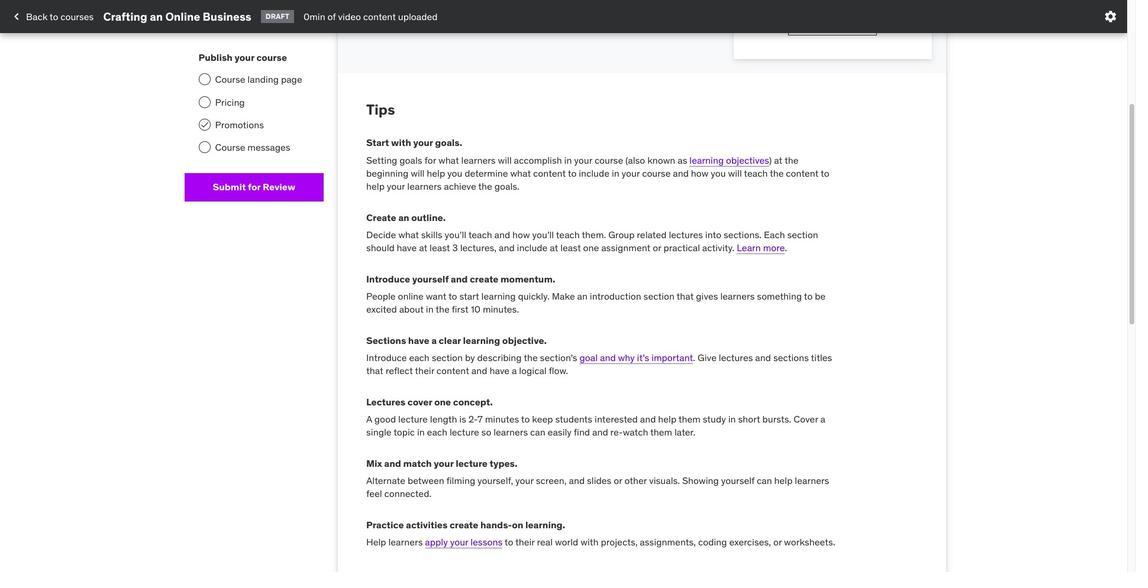 Task type: vqa. For each thing, say whether or not it's contained in the screenshot.


Task type: describe. For each thing, give the bounding box(es) containing it.
as
[[678, 154, 687, 166]]

0 vertical spatial learning
[[690, 154, 724, 166]]

tips
[[366, 100, 395, 119]]

hands-
[[480, 519, 512, 531]]

something
[[757, 291, 802, 302]]

10
[[471, 304, 481, 316]]

learn more link
[[737, 242, 785, 254]]

0 vertical spatial lecture
[[398, 414, 428, 425]]

screen,
[[536, 475, 567, 487]]

re-
[[610, 427, 623, 439]]

visuals.
[[649, 475, 680, 487]]

known
[[648, 154, 675, 166]]

can inside mix and match your lecture types. alternate between filming yourself, your screen, and slides or other visuals. showing yourself can help learners feel connected.
[[757, 475, 772, 487]]

0 horizontal spatial course
[[256, 52, 287, 63]]

course inside ) at the beginning will help you determine what content to include in your course and how you will teach the content to help your learners achieve the goals.
[[642, 167, 671, 179]]

learn
[[737, 242, 761, 254]]

1 horizontal spatial course
[[595, 154, 623, 166]]

publish
[[199, 52, 233, 63]]

your up goals
[[413, 137, 433, 149]]

your inside practice activities create hands-on learning. help learners apply your lessons to their real world with projects, assignments, coding exercises, or worksheets.
[[450, 537, 468, 548]]

in inside ) at the beginning will help you determine what content to include in your course and how you will teach the content to help your learners achieve the goals.
[[612, 167, 619, 179]]

1 horizontal spatial will
[[498, 154, 512, 166]]

and left sections
[[755, 352, 771, 364]]

create an outline.
[[366, 212, 446, 224]]

lectures inside . give lectures and sections titles that reflect their content and have a logical flow.
[[719, 352, 753, 364]]

more
[[763, 242, 785, 254]]

your down the (also at top right
[[622, 167, 640, 179]]

video
[[338, 11, 361, 22]]

course messages
[[215, 142, 290, 154]]

learn more .
[[737, 242, 787, 254]]

a inside . give lectures and sections titles that reflect their content and have a logical flow.
[[512, 365, 517, 377]]

2 you from the left
[[711, 167, 726, 179]]

or inside mix and match your lecture types. alternate between filming yourself, your screen, and slides or other visuals. showing yourself can help learners feel connected.
[[614, 475, 622, 487]]

an for crafting
[[150, 9, 163, 23]]

promotions
[[215, 119, 264, 131]]

completed element
[[199, 119, 210, 131]]

in left short
[[728, 414, 736, 425]]

related
[[637, 229, 667, 241]]

0 vertical spatial .
[[785, 242, 787, 254]]

to inside lectures cover one concept. a good lecture length is 2-7 minutes to keep students interested and help them study in short bursts. cover a single topic in each lecture so learners can easily find and re-watch them later.
[[521, 414, 530, 425]]

0min of video content uploaded
[[304, 11, 438, 22]]

accessibility
[[215, 11, 268, 23]]

1 vertical spatial them
[[650, 427, 672, 439]]

later.
[[675, 427, 696, 439]]

achieve
[[444, 181, 476, 193]]

topic
[[394, 427, 415, 439]]

0 horizontal spatial a
[[432, 335, 437, 347]]

and up watch
[[640, 414, 656, 425]]

7
[[478, 414, 483, 425]]

with inside practice activities create hands-on learning. help learners apply your lessons to their real world with projects, assignments, coding exercises, or worksheets.
[[581, 537, 599, 548]]

assignments,
[[640, 537, 696, 548]]

objectives
[[726, 154, 769, 166]]

an for create
[[398, 212, 409, 224]]

skills
[[421, 229, 442, 241]]

have inside decide what skills you'll teach and how you'll teach them. group related lectures into sections. each section should have at least 3 lectures, and include at least one assignment or practical activity.
[[397, 242, 417, 254]]

between
[[408, 475, 444, 487]]

create
[[366, 212, 396, 224]]

why
[[618, 352, 635, 364]]

students
[[555, 414, 593, 425]]

mix and match your lecture types. alternate between filming yourself, your screen, and slides or other visuals. showing yourself can help learners feel connected.
[[366, 458, 829, 500]]

find
[[574, 427, 590, 439]]

2 least from the left
[[561, 242, 581, 254]]

include inside decide what skills you'll teach and how you'll teach them. group related lectures into sections. each section should have at least 3 lectures, and include at least one assignment or practical activity.
[[517, 242, 548, 254]]

or inside decide what skills you'll teach and how you'll teach them. group related lectures into sections. each section should have at least 3 lectures, and include at least one assignment or practical activity.
[[653, 242, 661, 254]]

2 you'll from the left
[[532, 229, 554, 241]]

sections have a clear learning objective.
[[366, 335, 547, 347]]

incomplete image for course
[[199, 74, 210, 85]]

practice
[[366, 519, 404, 531]]

lectures inside decide what skills you'll teach and how you'll teach them. group related lectures into sections. each section should have at least 3 lectures, and include at least one assignment or practical activity.
[[669, 229, 703, 241]]

1 horizontal spatial at
[[550, 242, 558, 254]]

goal and why it's important link
[[580, 352, 693, 364]]

2 horizontal spatial will
[[728, 167, 742, 179]]

to inside practice activities create hands-on learning. help learners apply your lessons to their real world with projects, assignments, coding exercises, or worksheets.
[[505, 537, 513, 548]]

submit for review
[[213, 181, 295, 193]]

and down "by" at the bottom left
[[472, 365, 487, 377]]

2 vertical spatial learning
[[463, 335, 500, 347]]

1 horizontal spatial teach
[[556, 229, 580, 241]]

study
[[703, 414, 726, 425]]

connected.
[[384, 488, 432, 500]]

other
[[625, 475, 647, 487]]

(optional)
[[270, 11, 310, 23]]

and right lectures, on the left top of the page
[[499, 242, 515, 254]]

so
[[481, 427, 491, 439]]

setting goals for what learners will accomplish in your course (also known as learning objectives
[[366, 154, 769, 166]]

each inside lectures cover one concept. a good lecture length is 2-7 minutes to keep students interested and help them study in short bursts. cover a single topic in each lecture so learners can easily find and re-watch them later.
[[427, 427, 447, 439]]

introduction
[[590, 291, 641, 302]]

one inside lectures cover one concept. a good lecture length is 2-7 minutes to keep students interested and help them study in short bursts. cover a single topic in each lecture so learners can easily find and re-watch them later.
[[434, 396, 451, 408]]

help
[[366, 537, 386, 548]]

help inside mix and match your lecture types. alternate between filming yourself, your screen, and slides or other visuals. showing yourself can help learners feel connected.
[[774, 475, 793, 487]]

activities
[[406, 519, 448, 531]]

watch
[[623, 427, 648, 439]]

start
[[460, 291, 479, 302]]

submit
[[213, 181, 246, 193]]

crafting
[[103, 9, 147, 23]]

lecture inside mix and match your lecture types. alternate between filming yourself, your screen, and slides or other visuals. showing yourself can help learners feel connected.
[[456, 458, 488, 470]]

in inside introduce yourself and create momentum. people online want to start learning quickly. make an introduction section that gives learners something to be excited about in the first 10 minutes.
[[426, 304, 434, 316]]

lessons
[[471, 537, 503, 548]]

keep
[[532, 414, 553, 425]]

lectures
[[366, 396, 406, 408]]

your right accomplish
[[574, 154, 592, 166]]

of
[[328, 11, 336, 22]]

or inside practice activities create hands-on learning. help learners apply your lessons to their real world with projects, assignments, coding exercises, or worksheets.
[[773, 537, 782, 548]]

crafting an online business
[[103, 9, 251, 23]]

how inside decide what skills you'll teach and how you'll teach them. group related lectures into sections. each section should have at least 3 lectures, and include at least one assignment or practical activity.
[[513, 229, 530, 241]]

teach inside ) at the beginning will help you determine what content to include in your course and how you will teach the content to help your learners achieve the goals.
[[744, 167, 768, 179]]

objective.
[[502, 335, 547, 347]]

incomplete image for accessibility
[[199, 11, 210, 23]]

in right topic
[[417, 427, 425, 439]]

yourself inside mix and match your lecture types. alternate between filming yourself, your screen, and slides or other visuals. showing yourself can help learners feel connected.
[[721, 475, 755, 487]]

and left re-
[[592, 427, 608, 439]]

clear
[[439, 335, 461, 347]]

a inside lectures cover one concept. a good lecture length is 2-7 minutes to keep students interested and help them study in short bursts. cover a single topic in each lecture so learners can easily find and re-watch them later.
[[821, 414, 826, 425]]

yourself inside introduce yourself and create momentum. people online want to start learning quickly. make an introduction section that gives learners something to be excited about in the first 10 minutes.
[[412, 273, 449, 285]]

incomplete image inside course messages link
[[199, 142, 210, 154]]

make
[[552, 291, 575, 302]]

0 horizontal spatial teach
[[469, 229, 492, 241]]

that inside . give lectures and sections titles that reflect their content and have a logical flow.
[[366, 365, 383, 377]]

have inside . give lectures and sections titles that reflect their content and have a logical flow.
[[490, 365, 510, 377]]

important
[[652, 352, 693, 364]]

practice activities create hands-on learning. help learners apply your lessons to their real world with projects, assignments, coding exercises, or worksheets.
[[366, 519, 835, 548]]

about
[[399, 304, 424, 316]]

describing
[[477, 352, 522, 364]]

and inside ) at the beginning will help you determine what content to include in your course and how you will teach the content to help your learners achieve the goals.
[[673, 167, 689, 179]]

decide
[[366, 229, 396, 241]]

back
[[26, 11, 48, 22]]

section inside decide what skills you'll teach and how you'll teach them. group related lectures into sections. each section should have at least 3 lectures, and include at least one assignment or practical activity.
[[787, 229, 818, 241]]

1 horizontal spatial what
[[438, 154, 459, 166]]

promotions link
[[184, 114, 324, 136]]

(also
[[626, 154, 645, 166]]

learners inside introduce yourself and create momentum. people online want to start learning quickly. make an introduction section that gives learners something to be excited about in the first 10 minutes.
[[721, 291, 755, 302]]

real
[[537, 537, 553, 548]]

and left the slides
[[569, 475, 585, 487]]

match
[[403, 458, 432, 470]]

1 vertical spatial lecture
[[450, 427, 479, 439]]

course for course landing page
[[215, 74, 245, 85]]

into
[[705, 229, 722, 241]]

mix
[[366, 458, 382, 470]]

) at the beginning will help you determine what content to include in your course and how you will teach the content to help your learners achieve the goals.
[[366, 154, 830, 193]]

beginning
[[366, 167, 409, 179]]

sections
[[366, 335, 406, 347]]

1 horizontal spatial for
[[425, 154, 436, 166]]

sections
[[773, 352, 809, 364]]

medium image
[[9, 9, 24, 24]]

the up logical
[[524, 352, 538, 364]]

momentum.
[[501, 273, 555, 285]]

1 vertical spatial have
[[408, 335, 429, 347]]

assignment
[[601, 242, 651, 254]]

sections.
[[724, 229, 762, 241]]

2 vertical spatial section
[[432, 352, 463, 364]]

introduce for introduce yourself and create momentum. people online want to start learning quickly. make an introduction section that gives learners something to be excited about in the first 10 minutes.
[[366, 273, 410, 285]]

online
[[165, 9, 200, 23]]

excited
[[366, 304, 397, 316]]



Task type: locate. For each thing, give the bounding box(es) containing it.
2-
[[469, 414, 478, 425]]

and inside introduce yourself and create momentum. people online want to start learning quickly. make an introduction section that gives learners something to be excited about in the first 10 minutes.
[[451, 273, 468, 285]]

least up make
[[561, 242, 581, 254]]

1 horizontal spatial goals.
[[495, 181, 520, 193]]

help inside lectures cover one concept. a good lecture length is 2-7 minutes to keep students interested and help them study in short bursts. cover a single topic in each lecture so learners can easily find and re-watch them later.
[[658, 414, 677, 425]]

0 vertical spatial section
[[787, 229, 818, 241]]

by
[[465, 352, 475, 364]]

decide what skills you'll teach and how you'll teach them. group related lectures into sections. each section should have at least 3 lectures, and include at least one assignment or practical activity.
[[366, 229, 818, 254]]

cover
[[408, 396, 432, 408]]

.
[[785, 242, 787, 254], [693, 352, 696, 364]]

0 vertical spatial course
[[215, 74, 245, 85]]

learners inside ) at the beginning will help you determine what content to include in your course and how you will teach the content to help your learners achieve the goals.
[[407, 181, 442, 193]]

introduce up people
[[366, 273, 410, 285]]

0 horizontal spatial you'll
[[445, 229, 466, 241]]

minutes.
[[483, 304, 519, 316]]

0 vertical spatial what
[[438, 154, 459, 166]]

uploaded
[[398, 11, 438, 22]]

goals. up achieve
[[435, 137, 462, 149]]

and
[[673, 167, 689, 179], [495, 229, 510, 241], [499, 242, 515, 254], [451, 273, 468, 285], [600, 352, 616, 364], [755, 352, 771, 364], [472, 365, 487, 377], [640, 414, 656, 425], [592, 427, 608, 439], [384, 458, 401, 470], [569, 475, 585, 487]]

1 horizontal spatial you'll
[[532, 229, 554, 241]]

1 vertical spatial introduce
[[366, 352, 407, 364]]

2 vertical spatial what
[[398, 229, 419, 241]]

1 vertical spatial their
[[515, 537, 535, 548]]

that inside introduce yourself and create momentum. people online want to start learning quickly. make an introduction section that gives learners something to be excited about in the first 10 minutes.
[[677, 291, 694, 302]]

incomplete image
[[199, 11, 210, 23], [199, 74, 210, 85], [199, 96, 210, 108]]

1 you'll from the left
[[445, 229, 466, 241]]

0 horizontal spatial include
[[517, 242, 548, 254]]

filming
[[447, 475, 475, 487]]

bursts.
[[763, 414, 791, 425]]

with up goals
[[391, 137, 411, 149]]

how down learning objectives link
[[691, 167, 709, 179]]

you up achieve
[[447, 167, 462, 179]]

course down promotions
[[215, 142, 245, 154]]

learning inside introduce yourself and create momentum. people online want to start learning quickly. make an introduction section that gives learners something to be excited about in the first 10 minutes.
[[482, 291, 516, 302]]

what down create an outline.
[[398, 229, 419, 241]]

0 vertical spatial introduce
[[366, 273, 410, 285]]

0 vertical spatial lectures
[[669, 229, 703, 241]]

their right reflect
[[415, 365, 434, 377]]

2 horizontal spatial course
[[642, 167, 671, 179]]

2 horizontal spatial or
[[773, 537, 782, 548]]

0 vertical spatial create
[[470, 273, 499, 285]]

on
[[512, 519, 523, 531]]

2 horizontal spatial a
[[821, 414, 826, 425]]

create up the "apply your lessons" link
[[450, 519, 478, 531]]

what up achieve
[[438, 154, 459, 166]]

1 horizontal spatial can
[[757, 475, 772, 487]]

or right exercises,
[[773, 537, 782, 548]]

will down goals
[[411, 167, 425, 179]]

how
[[691, 167, 709, 179], [513, 229, 530, 241]]

goals. inside ) at the beginning will help you determine what content to include in your course and how you will teach the content to help your learners achieve the goals.
[[495, 181, 520, 193]]

easily
[[548, 427, 572, 439]]

1 horizontal spatial that
[[677, 291, 694, 302]]

will down learning objectives link
[[728, 167, 742, 179]]

world
[[555, 537, 578, 548]]

1 vertical spatial or
[[614, 475, 622, 487]]

1 vertical spatial that
[[366, 365, 383, 377]]

course landing page
[[215, 74, 302, 85]]

1 horizontal spatial .
[[785, 242, 787, 254]]

and up lectures, on the left top of the page
[[495, 229, 510, 241]]

. down each
[[785, 242, 787, 254]]

2 horizontal spatial teach
[[744, 167, 768, 179]]

learning up minutes.
[[482, 291, 516, 302]]

1 vertical spatial one
[[434, 396, 451, 408]]

0 vertical spatial goals.
[[435, 137, 462, 149]]

1 horizontal spatial with
[[581, 537, 599, 548]]

in down 'setting goals for what learners will accomplish in your course (also known as learning objectives'
[[612, 167, 619, 179]]

what
[[438, 154, 459, 166], [510, 167, 531, 179], [398, 229, 419, 241]]

them up later.
[[679, 414, 701, 425]]

create
[[470, 273, 499, 285], [450, 519, 478, 531]]

0 horizontal spatial at
[[419, 242, 427, 254]]

0 vertical spatial them
[[679, 414, 701, 425]]

2 horizontal spatial at
[[774, 154, 783, 166]]

you down learning objectives link
[[711, 167, 726, 179]]

0 horizontal spatial or
[[614, 475, 622, 487]]

1 horizontal spatial or
[[653, 242, 661, 254]]

2 vertical spatial a
[[821, 414, 826, 425]]

types.
[[490, 458, 518, 470]]

worksheets.
[[784, 537, 835, 548]]

learning right as
[[690, 154, 724, 166]]

group
[[608, 229, 635, 241]]

them.
[[582, 229, 606, 241]]

length
[[430, 414, 457, 425]]

for inside button
[[248, 181, 261, 193]]

courses
[[61, 11, 94, 22]]

1 horizontal spatial how
[[691, 167, 709, 179]]

0 horizontal spatial an
[[150, 9, 163, 23]]

1 vertical spatial incomplete image
[[199, 74, 210, 85]]

1 vertical spatial each
[[427, 427, 447, 439]]

slides
[[587, 475, 612, 487]]

2 vertical spatial course
[[642, 167, 671, 179]]

course left the (also at top right
[[595, 154, 623, 166]]

them left later.
[[650, 427, 672, 439]]

an inside introduce yourself and create momentum. people online want to start learning quickly. make an introduction section that gives learners something to be excited about in the first 10 minutes.
[[577, 291, 588, 302]]

section down "clear"
[[432, 352, 463, 364]]

1 vertical spatial incomplete image
[[199, 142, 210, 154]]

0 horizontal spatial them
[[650, 427, 672, 439]]

one down them.
[[583, 242, 599, 254]]

page
[[281, 74, 302, 85]]

publish your course
[[199, 52, 287, 63]]

1 vertical spatial learning
[[482, 291, 516, 302]]

their down on
[[515, 537, 535, 548]]

in right accomplish
[[564, 154, 572, 166]]

a right cover
[[821, 414, 826, 425]]

course settings image
[[1104, 9, 1118, 24]]

and down as
[[673, 167, 689, 179]]

1 incomplete image from the top
[[199, 11, 210, 23]]

1 horizontal spatial least
[[561, 242, 581, 254]]

course down known
[[642, 167, 671, 179]]

submit for review button
[[184, 173, 324, 202]]

yourself up want
[[412, 273, 449, 285]]

practical
[[664, 242, 700, 254]]

0 vertical spatial with
[[391, 137, 411, 149]]

review
[[263, 181, 295, 193]]

exercises,
[[729, 537, 771, 548]]

1 horizontal spatial a
[[512, 365, 517, 377]]

1 course from the top
[[215, 74, 245, 85]]

with right world
[[581, 537, 599, 548]]

1 vertical spatial an
[[398, 212, 409, 224]]

0 horizontal spatial one
[[434, 396, 451, 408]]

1 horizontal spatial them
[[679, 414, 701, 425]]

2 incomplete image from the top
[[199, 142, 210, 154]]

2 incomplete image from the top
[[199, 74, 210, 85]]

activity.
[[702, 242, 735, 254]]

accessibility (optional)
[[215, 11, 310, 23]]

1 vertical spatial .
[[693, 352, 696, 364]]

1 horizontal spatial you
[[711, 167, 726, 179]]

the
[[785, 154, 799, 166], [770, 167, 784, 179], [478, 181, 492, 193], [436, 304, 450, 316], [524, 352, 538, 364]]

what inside ) at the beginning will help you determine what content to include in your course and how you will teach the content to help your learners achieve the goals.
[[510, 167, 531, 179]]

that
[[677, 291, 694, 302], [366, 365, 383, 377]]

incomplete image left accessibility
[[199, 11, 210, 23]]

2 introduce from the top
[[366, 352, 407, 364]]

1 vertical spatial how
[[513, 229, 530, 241]]

1 vertical spatial create
[[450, 519, 478, 531]]

0 vertical spatial that
[[677, 291, 694, 302]]

0 vertical spatial or
[[653, 242, 661, 254]]

1 introduce from the top
[[366, 273, 410, 285]]

1 horizontal spatial lectures
[[719, 352, 753, 364]]

a
[[366, 414, 372, 425]]

short
[[738, 414, 760, 425]]

1 least from the left
[[430, 242, 450, 254]]

each up reflect
[[409, 352, 430, 364]]

include inside ) at the beginning will help you determine what content to include in your course and how you will teach the content to help your learners achieve the goals.
[[579, 167, 610, 179]]

can
[[530, 427, 546, 439], [757, 475, 772, 487]]

introduce down sections
[[366, 352, 407, 364]]

you
[[447, 167, 462, 179], [711, 167, 726, 179]]

you'll up the momentum.
[[532, 229, 554, 241]]

what down accomplish
[[510, 167, 531, 179]]

learners inside mix and match your lecture types. alternate between filming yourself, your screen, and slides or other visuals. showing yourself can help learners feel connected.
[[795, 475, 829, 487]]

is
[[459, 414, 466, 425]]

can inside lectures cover one concept. a good lecture length is 2-7 minutes to keep students interested and help them study in short bursts. cover a single topic in each lecture so learners can easily find and re-watch them later.
[[530, 427, 546, 439]]

and left why
[[600, 352, 616, 364]]

1 vertical spatial can
[[757, 475, 772, 487]]

the down want
[[436, 304, 450, 316]]

0 horizontal spatial what
[[398, 229, 419, 241]]

3 incomplete image from the top
[[199, 96, 210, 108]]

least left 3
[[430, 242, 450, 254]]

0 vertical spatial a
[[432, 335, 437, 347]]

determine
[[465, 167, 508, 179]]

course up pricing
[[215, 74, 245, 85]]

an
[[150, 9, 163, 23], [398, 212, 409, 224], [577, 291, 588, 302]]

introduce each section by describing the section's goal and why it's important
[[366, 352, 693, 364]]

messages
[[248, 142, 290, 154]]

0 horizontal spatial how
[[513, 229, 530, 241]]

their inside practice activities create hands-on learning. help learners apply your lessons to their real world with projects, assignments, coding exercises, or worksheets.
[[515, 537, 535, 548]]

or
[[653, 242, 661, 254], [614, 475, 622, 487], [773, 537, 782, 548]]

reflect
[[386, 365, 413, 377]]

at right ) at top right
[[774, 154, 783, 166]]

create inside introduce yourself and create momentum. people online want to start learning quickly. make an introduction section that gives learners something to be excited about in the first 10 minutes.
[[470, 273, 499, 285]]

at up the momentum.
[[550, 242, 558, 254]]

introduce inside introduce yourself and create momentum. people online want to start learning quickly. make an introduction section that gives learners something to be excited about in the first 10 minutes.
[[366, 273, 410, 285]]

completed image
[[200, 120, 209, 130]]

create up start
[[470, 273, 499, 285]]

and up start
[[451, 273, 468, 285]]

at inside ) at the beginning will help you determine what content to include in your course and how you will teach the content to help your learners achieve the goals.
[[774, 154, 783, 166]]

create inside practice activities create hands-on learning. help learners apply your lessons to their real world with projects, assignments, coding exercises, or worksheets.
[[450, 519, 478, 531]]

1 vertical spatial a
[[512, 365, 517, 377]]

0 horizontal spatial that
[[366, 365, 383, 377]]

0 horizontal spatial their
[[415, 365, 434, 377]]

lectures
[[669, 229, 703, 241], [719, 352, 753, 364]]

2 horizontal spatial an
[[577, 291, 588, 302]]

have left "clear"
[[408, 335, 429, 347]]

help
[[427, 167, 445, 179], [366, 181, 385, 193], [658, 414, 677, 425], [774, 475, 793, 487]]

landing
[[248, 74, 279, 85]]

teach down the "objectives"
[[744, 167, 768, 179]]

a left logical
[[512, 365, 517, 377]]

have right the should
[[397, 242, 417, 254]]

include up the momentum.
[[517, 242, 548, 254]]

an left the online
[[150, 9, 163, 23]]

quickly.
[[518, 291, 550, 302]]

incomplete image
[[199, 0, 210, 0], [199, 142, 210, 154]]

0 vertical spatial incomplete image
[[199, 11, 210, 23]]

lectures up practical
[[669, 229, 703, 241]]

at down 'skills' at the top of page
[[419, 242, 427, 254]]

good
[[374, 414, 396, 425]]

gives
[[696, 291, 718, 302]]

incomplete image up completed element
[[199, 96, 210, 108]]

for
[[425, 154, 436, 166], [248, 181, 261, 193]]

and right mix at the left bottom of the page
[[384, 458, 401, 470]]

0 horizontal spatial for
[[248, 181, 261, 193]]

2 vertical spatial lecture
[[456, 458, 488, 470]]

them
[[679, 414, 701, 425], [650, 427, 672, 439]]

minutes
[[485, 414, 519, 425]]

goals.
[[435, 137, 462, 149], [495, 181, 520, 193]]

your up course landing page link
[[235, 52, 254, 63]]

1 vertical spatial yourself
[[721, 475, 755, 487]]

incomplete image inside accessibility (optional) link
[[199, 11, 210, 23]]

that left reflect
[[366, 365, 383, 377]]

accomplish
[[514, 154, 562, 166]]

0 vertical spatial an
[[150, 9, 163, 23]]

an right create
[[398, 212, 409, 224]]

teach left them.
[[556, 229, 580, 241]]

introduce yourself and create momentum. people online want to start learning quickly. make an introduction section that gives learners something to be excited about in the first 10 minutes.
[[366, 273, 826, 316]]

0 horizontal spatial goals.
[[435, 137, 462, 149]]

1 horizontal spatial their
[[515, 537, 535, 548]]

course for course messages
[[215, 142, 245, 154]]

course up landing
[[256, 52, 287, 63]]

0 vertical spatial can
[[530, 427, 546, 439]]

content inside . give lectures and sections titles that reflect their content and have a logical flow.
[[437, 365, 469, 377]]

. inside . give lectures and sections titles that reflect their content and have a logical flow.
[[693, 352, 696, 364]]

lecture up topic
[[398, 414, 428, 425]]

0 vertical spatial course
[[256, 52, 287, 63]]

your up filming
[[434, 458, 454, 470]]

business
[[203, 9, 251, 23]]

0 vertical spatial each
[[409, 352, 430, 364]]

0 vertical spatial have
[[397, 242, 417, 254]]

the down determine
[[478, 181, 492, 193]]

1 incomplete image from the top
[[199, 0, 210, 0]]

1 vertical spatial include
[[517, 242, 548, 254]]

the inside introduce yourself and create momentum. people online want to start learning quickly. make an introduction section that gives learners something to be excited about in the first 10 minutes.
[[436, 304, 450, 316]]

single
[[366, 427, 392, 439]]

0 vertical spatial how
[[691, 167, 709, 179]]

course landing page link
[[184, 68, 324, 91]]

how inside ) at the beginning will help you determine what content to include in your course and how you will teach the content to help your learners achieve the goals.
[[691, 167, 709, 179]]

3
[[452, 242, 458, 254]]

yourself right showing
[[721, 475, 755, 487]]

back to courses
[[26, 11, 94, 22]]

0 vertical spatial one
[[583, 242, 599, 254]]

incomplete image down completed element
[[199, 142, 210, 154]]

one inside decide what skills you'll teach and how you'll teach them. group related lectures into sections. each section should have at least 3 lectures, and include at least one assignment or practical activity.
[[583, 242, 599, 254]]

in down want
[[426, 304, 434, 316]]

logical
[[519, 365, 547, 377]]

yourself
[[412, 273, 449, 285], [721, 475, 755, 487]]

learners inside practice activities create hands-on learning. help learners apply your lessons to their real world with projects, assignments, coding exercises, or worksheets.
[[388, 537, 423, 548]]

2 horizontal spatial what
[[510, 167, 531, 179]]

for left review
[[248, 181, 261, 193]]

yourself,
[[478, 475, 513, 487]]

the right ) at top right
[[785, 154, 799, 166]]

showing
[[682, 475, 719, 487]]

an right make
[[577, 291, 588, 302]]

your down beginning
[[387, 181, 405, 193]]

1 vertical spatial for
[[248, 181, 261, 193]]

your right apply
[[450, 537, 468, 548]]

your left screen,
[[516, 475, 534, 487]]

0 vertical spatial incomplete image
[[199, 0, 210, 0]]

incomplete image inside course landing page link
[[199, 74, 210, 85]]

a
[[432, 335, 437, 347], [512, 365, 517, 377], [821, 414, 826, 425]]

. left give at the right of page
[[693, 352, 696, 364]]

0 horizontal spatial can
[[530, 427, 546, 439]]

teach up lectures, on the left top of the page
[[469, 229, 492, 241]]

2 vertical spatial have
[[490, 365, 510, 377]]

section right each
[[787, 229, 818, 241]]

or left 'other'
[[614, 475, 622, 487]]

how up the momentum.
[[513, 229, 530, 241]]

0 vertical spatial for
[[425, 154, 436, 166]]

introduce for introduce each section by describing the section's goal and why it's important
[[366, 352, 407, 364]]

their inside . give lectures and sections titles that reflect their content and have a logical flow.
[[415, 365, 434, 377]]

1 you from the left
[[447, 167, 462, 179]]

1 vertical spatial what
[[510, 167, 531, 179]]

what inside decide what skills you'll teach and how you'll teach them. group related lectures into sections. each section should have at least 3 lectures, and include at least one assignment or practical activity.
[[398, 229, 419, 241]]

incomplete image inside pricing link
[[199, 96, 210, 108]]

section's
[[540, 352, 577, 364]]

one
[[583, 242, 599, 254], [434, 396, 451, 408]]

0 horizontal spatial least
[[430, 242, 450, 254]]

should
[[366, 242, 395, 254]]

section inside introduce yourself and create momentum. people online want to start learning quickly. make an introduction section that gives learners something to be excited about in the first 10 minutes.
[[644, 291, 675, 302]]

lecture up filming
[[456, 458, 488, 470]]

section
[[787, 229, 818, 241], [644, 291, 675, 302], [432, 352, 463, 364]]

one up the length on the left of page
[[434, 396, 451, 408]]

1 horizontal spatial one
[[583, 242, 599, 254]]

2 vertical spatial an
[[577, 291, 588, 302]]

setting
[[366, 154, 397, 166]]

0 horizontal spatial will
[[411, 167, 425, 179]]

incomplete image up the online
[[199, 0, 210, 0]]

the down ) at top right
[[770, 167, 784, 179]]

0 vertical spatial include
[[579, 167, 610, 179]]

will up determine
[[498, 154, 512, 166]]

that left gives
[[677, 291, 694, 302]]

or down related
[[653, 242, 661, 254]]

2 course from the top
[[215, 142, 245, 154]]

lectures right give at the right of page
[[719, 352, 753, 364]]

learners inside lectures cover one concept. a good lecture length is 2-7 minutes to keep students interested and help them study in short bursts. cover a single topic in each lecture so learners can easily find and re-watch them later.
[[494, 427, 528, 439]]

section right introduction
[[644, 291, 675, 302]]

learning.
[[525, 519, 565, 531]]

each down the length on the left of page
[[427, 427, 447, 439]]

2 vertical spatial or
[[773, 537, 782, 548]]

apply your lessons link
[[425, 537, 503, 548]]

a left "clear"
[[432, 335, 437, 347]]

each
[[764, 229, 785, 241]]

have down describing
[[490, 365, 510, 377]]

for right goals
[[425, 154, 436, 166]]

feel
[[366, 488, 382, 500]]

0 horizontal spatial yourself
[[412, 273, 449, 285]]

in
[[564, 154, 572, 166], [612, 167, 619, 179], [426, 304, 434, 316], [728, 414, 736, 425], [417, 427, 425, 439]]



